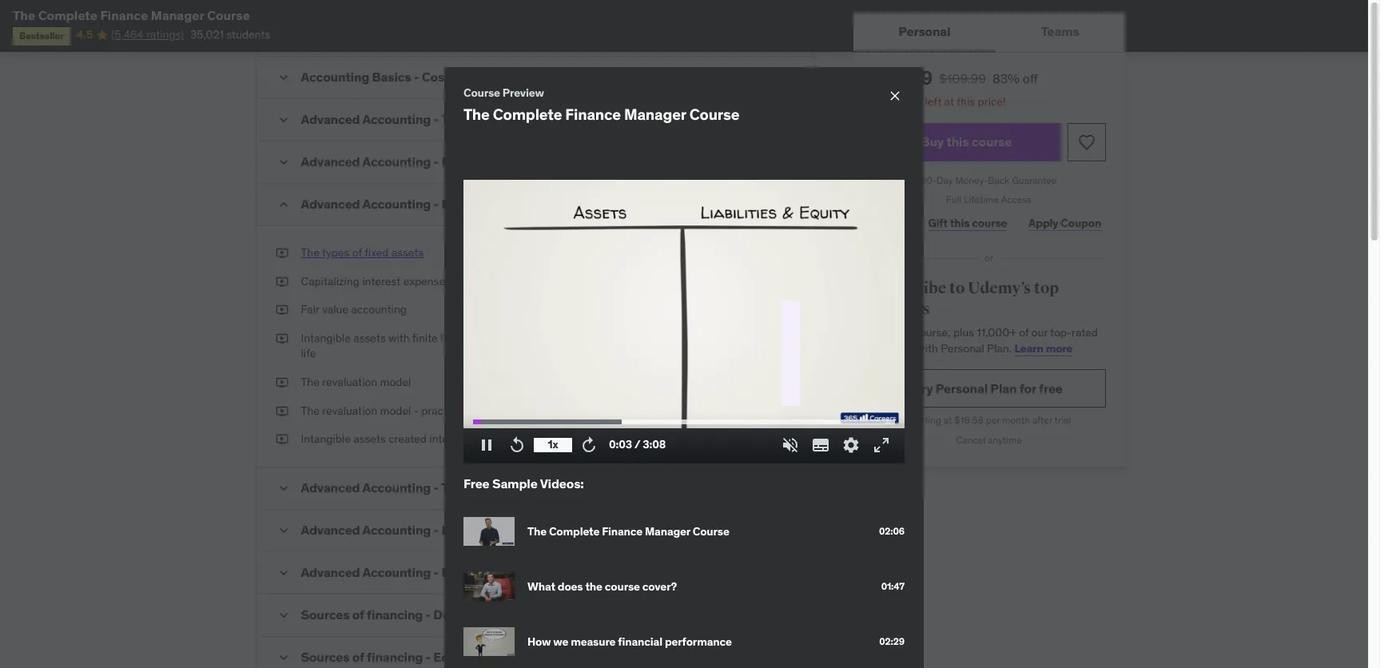Task type: locate. For each thing, give the bounding box(es) containing it.
intangible
[[301, 331, 351, 345], [475, 331, 525, 345], [301, 432, 351, 446]]

udemy's
[[968, 278, 1031, 298]]

students
[[227, 27, 270, 42]]

subtitles image
[[811, 435, 831, 455]]

course,
[[914, 326, 951, 340]]

xsmall image for intangible
[[275, 331, 288, 346]]

practical
[[421, 403, 465, 418]]

xsmall image for the
[[275, 403, 288, 419]]

fixed
[[365, 245, 389, 260]]

2 horizontal spatial with
[[917, 341, 938, 356]]

4 xsmall image from the top
[[275, 432, 288, 447]]

try personal plan for free
[[915, 380, 1063, 396]]

this right the buy
[[947, 133, 969, 149]]

small image
[[275, 27, 291, 43], [275, 70, 291, 86], [275, 112, 291, 128], [275, 154, 291, 170], [275, 197, 291, 213], [275, 480, 291, 496], [275, 523, 291, 539], [275, 565, 291, 581], [275, 607, 291, 623]]

0 horizontal spatial preview
[[503, 85, 544, 100]]

course for buy this course
[[972, 133, 1012, 149]]

0 horizontal spatial the complete finance manager course
[[13, 7, 250, 23]]

1 vertical spatial -
[[414, 403, 419, 418]]

does
[[558, 579, 583, 594]]

1 vertical spatial complete
[[493, 105, 562, 124]]

11,000+
[[977, 326, 1017, 340]]

subscribe
[[873, 278, 947, 298]]

5 small image from the top
[[275, 197, 291, 213]]

xsmall image for the revaluation model
[[275, 375, 288, 391]]

2 xsmall image from the top
[[275, 274, 288, 290]]

this inside button
[[947, 133, 969, 149]]

the complete finance manager course up what does the course cover?
[[528, 524, 730, 538]]

0 vertical spatial revaluation
[[322, 375, 377, 389]]

model up intangible assets created internally
[[380, 403, 411, 418]]

manager
[[151, 7, 204, 23], [624, 105, 686, 124], [645, 524, 691, 538]]

1 vertical spatial revaluation
[[322, 403, 377, 418]]

the inside the types of fixed assets button
[[301, 245, 320, 260]]

xsmall image
[[275, 302, 288, 318], [275, 331, 288, 346], [275, 403, 288, 419]]

close modal image
[[887, 88, 903, 104]]

1 vertical spatial xsmall image
[[275, 331, 288, 346]]

- left the fixed
[[434, 196, 439, 212]]

1 horizontal spatial of
[[1019, 326, 1029, 340]]

teams
[[1041, 24, 1080, 39]]

2 vertical spatial complete
[[549, 524, 600, 538]]

1 vertical spatial of
[[1019, 326, 1029, 340]]

2 model from the top
[[380, 403, 411, 418]]

0 vertical spatial the complete finance manager course
[[13, 7, 250, 23]]

buy this course button
[[873, 123, 1061, 161]]

courses
[[873, 299, 930, 319]]

1 vertical spatial finance
[[565, 105, 621, 124]]

30-day money-back guarantee full lifetime access
[[921, 174, 1057, 206]]

the complete finance manager course up (5,464
[[13, 7, 250, 23]]

xsmall image for fair
[[275, 302, 288, 318]]

1 model from the top
[[380, 375, 411, 389]]

the complete finance manager course
[[13, 7, 250, 23], [528, 524, 730, 538]]

this up 'courses,'
[[893, 326, 912, 340]]

model for the revaluation model
[[380, 375, 411, 389]]

the inside course preview the complete finance manager course
[[464, 105, 490, 124]]

1 horizontal spatial life
[[441, 331, 456, 345]]

personal up $18.99
[[899, 24, 951, 39]]

(5,464
[[111, 27, 144, 42]]

this right gift
[[950, 216, 970, 230]]

free
[[464, 475, 490, 491]]

1 horizontal spatial with
[[562, 331, 584, 345]]

$18.99
[[873, 66, 933, 90]]

this down the $109.99
[[957, 94, 975, 109]]

buy this course
[[921, 133, 1012, 149]]

1 vertical spatial preview
[[699, 245, 739, 260]]

0 vertical spatial xsmall image
[[275, 302, 288, 318]]

internally
[[429, 432, 475, 446]]

expenses
[[403, 274, 451, 288]]

cover?
[[643, 579, 677, 594]]

assets right fixed
[[392, 245, 424, 260]]

24min
[[764, 197, 795, 211]]

1 vertical spatial model
[[380, 403, 411, 418]]

0 horizontal spatial life
[[301, 346, 316, 361]]

course down "lifetime"
[[972, 216, 1008, 230]]

of left our
[[1019, 326, 1029, 340]]

personal inside button
[[899, 24, 951, 39]]

model up the revaluation model - practical exercise
[[380, 375, 411, 389]]

of left fixed
[[352, 245, 362, 260]]

apply coupon
[[1029, 216, 1102, 230]]

courses,
[[873, 341, 914, 356]]

per
[[986, 414, 1000, 426]]

1 small image from the top
[[275, 27, 291, 43]]

preview inside course preview the complete finance manager course
[[503, 85, 544, 100]]

1 vertical spatial at
[[944, 414, 952, 426]]

course
[[207, 7, 250, 23], [464, 85, 500, 100], [690, 105, 740, 124], [693, 524, 730, 538]]

fixed
[[442, 196, 473, 212]]

bestseller
[[19, 30, 64, 42]]

03:08
[[765, 245, 795, 260]]

revaluation for the revaluation model
[[322, 375, 377, 389]]

with left finite
[[389, 331, 410, 345]]

1 vertical spatial course
[[972, 216, 1008, 230]]

month
[[1003, 414, 1030, 426]]

- left practical
[[414, 403, 419, 418]]

1 vertical spatial the complete finance manager course
[[528, 524, 730, 538]]

2 xsmall image from the top
[[275, 331, 288, 346]]

performance
[[665, 634, 732, 649]]

try
[[915, 380, 933, 396]]

finance inside course preview the complete finance manager course
[[565, 105, 621, 124]]

capitalizing interest expenses
[[301, 274, 451, 288]]

1 vertical spatial life
[[301, 346, 316, 361]]

2 vertical spatial course
[[605, 579, 640, 594]]

0:03
[[609, 438, 632, 452]]

life
[[441, 331, 456, 345], [301, 346, 316, 361]]

0 vertical spatial at
[[945, 94, 954, 109]]

at left '$16.58'
[[944, 414, 952, 426]]

1 horizontal spatial preview
[[699, 245, 739, 260]]

life left vs.
[[441, 331, 456, 345]]

back
[[988, 174, 1010, 186]]

full
[[946, 194, 962, 206]]

revaluation up the revaluation model - practical exercise
[[322, 375, 377, 389]]

xsmall image
[[275, 245, 288, 261], [275, 274, 288, 290], [275, 375, 288, 391], [275, 432, 288, 447]]

revaluation down the revaluation model in the bottom left of the page
[[322, 403, 377, 418]]

05:19
[[767, 403, 795, 418]]

videos:
[[540, 475, 584, 491]]

the complete finance manager course dialog
[[444, 67, 924, 668]]

for
[[1020, 380, 1037, 396]]

accounting
[[363, 196, 431, 212]]

assets down accounting
[[354, 331, 386, 345]]

to
[[950, 278, 965, 298]]

intangible down the revaluation model in the bottom left of the page
[[301, 432, 351, 446]]

the
[[13, 7, 35, 23], [464, 105, 490, 124], [301, 245, 320, 260], [301, 375, 320, 389], [301, 403, 320, 418], [528, 524, 547, 538]]

personal up '$16.58'
[[936, 380, 988, 396]]

tab list
[[853, 13, 1125, 53]]

sample
[[492, 475, 538, 491]]

coupon
[[1061, 216, 1102, 230]]

how we measure financial performance
[[528, 634, 732, 649]]

top-
[[1051, 326, 1072, 340]]

accounting
[[351, 302, 407, 317]]

unmute image
[[781, 435, 800, 455]]

2
[[888, 94, 895, 109]]

1 revaluation from the top
[[322, 375, 377, 389]]

1 vertical spatial manager
[[624, 105, 686, 124]]

access
[[1001, 194, 1032, 206]]

1 horizontal spatial the complete finance manager course
[[528, 524, 730, 538]]

day
[[937, 174, 953, 186]]

exercise
[[467, 403, 508, 418]]

0 vertical spatial course
[[972, 133, 1012, 149]]

life down fair
[[301, 346, 316, 361]]

at right left
[[945, 94, 954, 109]]

with
[[389, 331, 410, 345], [562, 331, 584, 345], [917, 341, 938, 356]]

3 xsmall image from the top
[[275, 375, 288, 391]]

2 small image from the top
[[275, 70, 291, 86]]

personal inside get this course, plus 11,000+ of our top-rated courses, with personal plan.
[[941, 341, 985, 356]]

0 vertical spatial of
[[352, 245, 362, 260]]

intangible down value
[[301, 331, 351, 345]]

1 vertical spatial personal
[[941, 341, 985, 356]]

rated
[[1072, 326, 1098, 340]]

this
[[957, 94, 975, 109], [947, 133, 969, 149], [950, 216, 970, 230], [893, 326, 912, 340]]

1x button
[[534, 431, 572, 459]]

3 xsmall image from the top
[[275, 403, 288, 419]]

4 small image from the top
[[275, 154, 291, 170]]

course right the the
[[605, 579, 640, 594]]

rewind 5 seconds image
[[508, 435, 527, 455]]

personal down plus
[[941, 341, 985, 356]]

with down course,
[[917, 341, 938, 356]]

/
[[634, 438, 641, 452]]

7 small image from the top
[[275, 523, 291, 539]]

preview
[[503, 85, 544, 100], [699, 245, 739, 260]]

0 vertical spatial preview
[[503, 85, 544, 100]]

course inside button
[[972, 133, 1012, 149]]

the
[[585, 579, 603, 594]]

the complete finance manager course inside dialog
[[528, 524, 730, 538]]

finance
[[100, 7, 148, 23], [565, 105, 621, 124], [602, 524, 643, 538]]

0 horizontal spatial of
[[352, 245, 362, 260]]

course
[[972, 133, 1012, 149], [972, 216, 1008, 230], [605, 579, 640, 594]]

left
[[925, 94, 942, 109]]

at
[[945, 94, 954, 109], [944, 414, 952, 426]]

2 vertical spatial xsmall image
[[275, 403, 288, 419]]

•
[[758, 197, 762, 211]]

course preview the complete finance manager course
[[464, 85, 740, 124]]

pause image
[[477, 435, 496, 455]]

learn
[[1015, 341, 1044, 356]]

1 xsmall image from the top
[[275, 302, 288, 318]]

0 vertical spatial personal
[[899, 24, 951, 39]]

0 vertical spatial model
[[380, 375, 411, 389]]

value
[[322, 302, 349, 317]]

with left infinite
[[562, 331, 584, 345]]

0 vertical spatial -
[[434, 196, 439, 212]]

this inside get this course, plus 11,000+ of our top-rated courses, with personal plan.
[[893, 326, 912, 340]]

of inside button
[[352, 245, 362, 260]]

at inside starting at $16.58 per month after trial cancel anytime
[[944, 414, 952, 426]]

2 revaluation from the top
[[322, 403, 377, 418]]

course up the back
[[972, 133, 1012, 149]]

1 xsmall image from the top
[[275, 245, 288, 261]]

progress bar slider
[[473, 412, 895, 431]]

2 vertical spatial manager
[[645, 524, 691, 538]]

revaluation
[[322, 375, 377, 389], [322, 403, 377, 418]]

xsmall image for intangible assets created internally
[[275, 432, 288, 447]]

at inside the $18.99 $109.99 83% off 2 days left at this price!
[[945, 94, 954, 109]]

settings image
[[842, 435, 861, 455]]

course for gift this course
[[972, 216, 1008, 230]]

$18.99 $109.99 83% off 2 days left at this price!
[[873, 66, 1038, 109]]



Task type: vqa. For each thing, say whether or not it's contained in the screenshot.
Buy
yes



Task type: describe. For each thing, give the bounding box(es) containing it.
0 vertical spatial finance
[[100, 7, 148, 23]]

fullscreen image
[[872, 435, 891, 455]]

types
[[322, 245, 350, 260]]

intangible assets with finite life vs. intangible assets with infinite life
[[301, 331, 620, 361]]

what
[[528, 579, 555, 594]]

intangible for intangible assets created internally
[[301, 432, 351, 446]]

how
[[528, 634, 551, 649]]

ratings)
[[146, 27, 184, 42]]

our
[[1032, 326, 1048, 340]]

xsmall image for capitalizing interest expenses
[[275, 274, 288, 290]]

try personal plan for free link
[[873, 370, 1106, 408]]

the types of fixed assets
[[301, 245, 424, 260]]

assets left created
[[354, 432, 386, 446]]

4.5
[[77, 27, 93, 42]]

plus
[[954, 326, 974, 340]]

0 vertical spatial complete
[[38, 7, 97, 23]]

0 horizontal spatial -
[[414, 403, 419, 418]]

7 lectures • 24min
[[708, 197, 795, 211]]

6 small image from the top
[[275, 480, 291, 496]]

complete inside course preview the complete finance manager course
[[493, 105, 562, 124]]

apply coupon button
[[1025, 207, 1106, 239]]

of inside get this course, plus 11,000+ of our top-rated courses, with personal plan.
[[1019, 326, 1029, 340]]

cancel
[[956, 434, 986, 446]]

35,021 students
[[190, 27, 270, 42]]

0 horizontal spatial with
[[389, 331, 410, 345]]

this inside the $18.99 $109.99 83% off 2 days left at this price!
[[957, 94, 975, 109]]

created
[[389, 432, 427, 446]]

what does the course cover?
[[528, 579, 677, 594]]

small image
[[275, 650, 291, 666]]

tab list containing personal
[[853, 13, 1125, 53]]

intangible right vs.
[[475, 331, 525, 345]]

personal button
[[853, 13, 996, 51]]

gift this course
[[928, 216, 1008, 230]]

wishlist image
[[1077, 132, 1096, 152]]

subscribe to udemy's top courses
[[873, 278, 1059, 319]]

lectures
[[716, 197, 755, 211]]

(5,464 ratings)
[[111, 27, 184, 42]]

the revaluation model
[[301, 375, 411, 389]]

finite
[[412, 331, 438, 345]]

more
[[1046, 341, 1073, 356]]

vs.
[[458, 331, 472, 345]]

with inside get this course, plus 11,000+ of our top-rated courses, with personal plan.
[[917, 341, 938, 356]]

02:14
[[768, 302, 795, 317]]

plan.
[[987, 341, 1012, 356]]

revaluation for the revaluation model - practical exercise
[[322, 403, 377, 418]]

this for get
[[893, 326, 912, 340]]

starting
[[907, 414, 942, 426]]

the revaluation model - practical exercise
[[301, 403, 508, 418]]

1 horizontal spatial -
[[434, 196, 439, 212]]

assets inside button
[[392, 245, 424, 260]]

buy
[[921, 133, 944, 149]]

financial
[[618, 634, 663, 649]]

0 vertical spatial life
[[441, 331, 456, 345]]

35,021
[[190, 27, 224, 42]]

measure
[[571, 634, 616, 649]]

01:47
[[881, 580, 905, 592]]

trial
[[1055, 414, 1071, 426]]

$109.99
[[939, 70, 986, 86]]

8 small image from the top
[[275, 565, 291, 581]]

get this course, plus 11,000+ of our top-rated courses, with personal plan.
[[873, 326, 1098, 356]]

2 vertical spatial personal
[[936, 380, 988, 396]]

this for buy
[[947, 133, 969, 149]]

9 small image from the top
[[275, 607, 291, 623]]

infinite
[[586, 331, 620, 345]]

0:03 / 3:08
[[609, 438, 666, 452]]

anytime
[[988, 434, 1022, 446]]

we
[[553, 634, 569, 649]]

top
[[1034, 278, 1059, 298]]

assets left infinite
[[527, 331, 560, 345]]

learn more
[[1015, 341, 1073, 356]]

after
[[1033, 414, 1053, 426]]

starting at $16.58 per month after trial cancel anytime
[[907, 414, 1071, 446]]

intangible for intangible assets with finite life vs. intangible assets with infinite life
[[301, 331, 351, 345]]

money-
[[956, 174, 988, 186]]

volume image
[[781, 300, 800, 406]]

manager inside course preview the complete finance manager course
[[624, 105, 686, 124]]

course inside dialog
[[605, 579, 640, 594]]

3 small image from the top
[[275, 112, 291, 128]]

05:13
[[768, 375, 795, 389]]

get
[[873, 326, 891, 340]]

advanced
[[301, 196, 360, 212]]

share
[[877, 216, 907, 230]]

02:00
[[764, 274, 795, 288]]

gift
[[928, 216, 948, 230]]

7
[[708, 197, 714, 211]]

02:29
[[880, 635, 905, 647]]

guarantee
[[1012, 174, 1057, 186]]

this for gift
[[950, 216, 970, 230]]

model for the revaluation model - practical exercise
[[380, 403, 411, 418]]

free
[[1039, 380, 1063, 396]]

days
[[898, 94, 923, 109]]

1x
[[548, 438, 558, 452]]

30-
[[921, 174, 937, 186]]

gift this course link
[[924, 207, 1012, 239]]

assets right the fixed
[[476, 196, 515, 212]]

02:16
[[767, 432, 795, 446]]

forward 5 seconds image
[[580, 435, 599, 455]]

2 vertical spatial finance
[[602, 524, 643, 538]]

plan
[[991, 380, 1017, 396]]

3:08
[[643, 438, 666, 452]]

volume slider
[[755, 275, 826, 459]]

0 vertical spatial manager
[[151, 7, 204, 23]]

02:06
[[879, 525, 905, 537]]

price!
[[978, 94, 1006, 109]]

04:12
[[768, 331, 795, 345]]

apply
[[1029, 216, 1059, 230]]

$16.58
[[955, 414, 984, 426]]

capitalizing
[[301, 274, 360, 288]]



